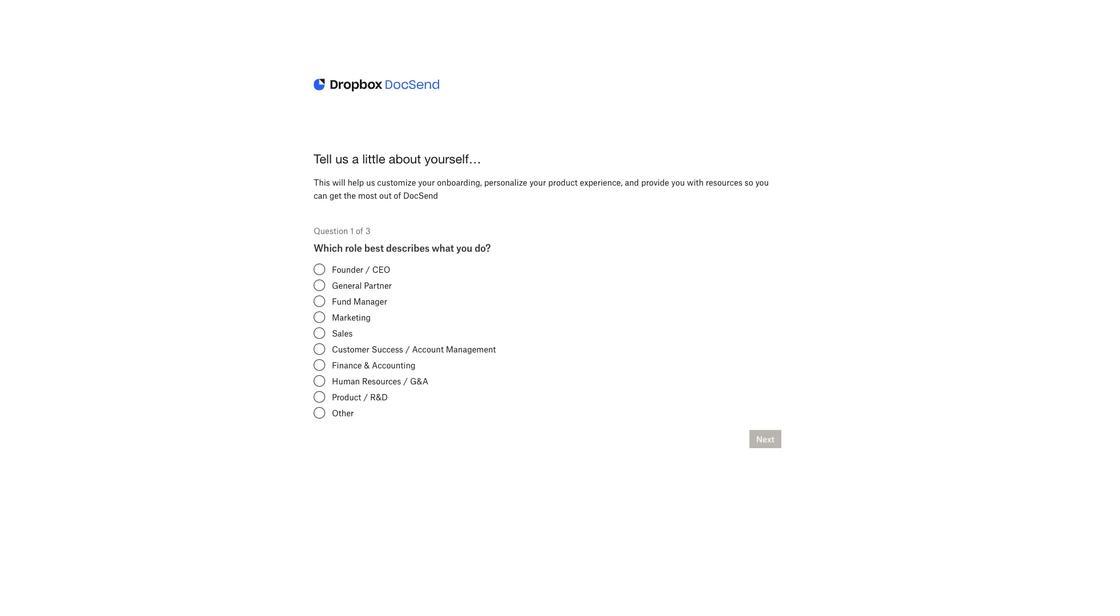Task type: describe. For each thing, give the bounding box(es) containing it.
resources
[[706, 178, 742, 187]]

account
[[412, 345, 444, 354]]

/ left g&a
[[403, 377, 408, 386]]

finance & accounting
[[332, 361, 415, 370]]

founder
[[332, 265, 363, 275]]

onboarding,
[[437, 178, 482, 187]]

so
[[745, 178, 753, 187]]

partner
[[364, 281, 392, 291]]

human resources / g&a
[[332, 377, 428, 386]]

can
[[314, 191, 327, 200]]

provide
[[641, 178, 669, 187]]

2 your from the left
[[529, 178, 546, 187]]

personalize
[[484, 178, 527, 187]]

which
[[314, 243, 343, 254]]

3
[[365, 226, 370, 236]]

describes
[[386, 243, 430, 254]]

other
[[332, 409, 354, 418]]

this will help us customize your onboarding, personalize your product experience, and provide you with resources so you can get the most out of docsend
[[314, 178, 769, 200]]

most
[[358, 191, 377, 200]]

1 your from the left
[[418, 178, 435, 187]]

general partner
[[332, 281, 392, 291]]

0 horizontal spatial us
[[335, 152, 349, 166]]

human
[[332, 377, 360, 386]]

us inside this will help us customize your onboarding, personalize your product experience, and provide you with resources so you can get the most out of docsend
[[366, 178, 375, 187]]

manager
[[354, 297, 387, 307]]

question 1 of 3
[[314, 226, 370, 236]]

/ left r&d
[[363, 393, 368, 402]]

docsend
[[403, 191, 438, 200]]

a
[[352, 152, 359, 166]]

what
[[432, 243, 454, 254]]

go to docsend homepage image
[[314, 75, 439, 95]]

r&d
[[370, 393, 388, 402]]

product
[[548, 178, 578, 187]]

about
[[389, 152, 421, 166]]

do?
[[475, 243, 491, 254]]

little
[[362, 152, 385, 166]]

2 horizontal spatial you
[[755, 178, 769, 187]]

marketing
[[332, 313, 371, 323]]

question
[[314, 226, 348, 236]]

sales
[[332, 329, 353, 338]]

accounting
[[372, 361, 415, 370]]

1 horizontal spatial you
[[671, 178, 685, 187]]

yourself…
[[425, 152, 481, 166]]

with
[[687, 178, 704, 187]]

product
[[332, 393, 361, 402]]



Task type: vqa. For each thing, say whether or not it's contained in the screenshot.
Accounts on the bottom left of page
no



Task type: locate. For each thing, give the bounding box(es) containing it.
the
[[344, 191, 356, 200]]

out
[[379, 191, 392, 200]]

success
[[372, 345, 403, 354]]

0 horizontal spatial you
[[456, 243, 472, 254]]

you inside which role best describes what you do? option group
[[456, 243, 472, 254]]

0 vertical spatial us
[[335, 152, 349, 166]]

will
[[332, 178, 345, 187]]

your up docsend
[[418, 178, 435, 187]]

get
[[329, 191, 342, 200]]

fund manager
[[332, 297, 387, 307]]

and
[[625, 178, 639, 187]]

finance
[[332, 361, 362, 370]]

tell us a little about yourself…
[[314, 152, 481, 166]]

1 vertical spatial of
[[356, 226, 363, 236]]

ceo
[[372, 265, 390, 275]]

1
[[350, 226, 354, 236]]

customer success / account management
[[332, 345, 496, 354]]

help
[[348, 178, 364, 187]]

experience,
[[580, 178, 623, 187]]

which role best describes what you do?
[[314, 243, 491, 254]]

us up "most" on the left top of page
[[366, 178, 375, 187]]

tell
[[314, 152, 332, 166]]

you left with
[[671, 178, 685, 187]]

g&a
[[410, 377, 428, 386]]

best
[[364, 243, 384, 254]]

you
[[671, 178, 685, 187], [755, 178, 769, 187], [456, 243, 472, 254]]

us
[[335, 152, 349, 166], [366, 178, 375, 187]]

this
[[314, 178, 330, 187]]

1 horizontal spatial of
[[394, 191, 401, 200]]

0 horizontal spatial your
[[418, 178, 435, 187]]

fund
[[332, 297, 351, 307]]

management
[[446, 345, 496, 354]]

0 horizontal spatial of
[[356, 226, 363, 236]]

of right the out
[[394, 191, 401, 200]]

general
[[332, 281, 362, 291]]

of inside this will help us customize your onboarding, personalize your product experience, and provide you with resources so you can get the most out of docsend
[[394, 191, 401, 200]]

customer
[[332, 345, 369, 354]]

/ left ceo
[[365, 265, 370, 275]]

us left a
[[335, 152, 349, 166]]

you left do?
[[456, 243, 472, 254]]

1 horizontal spatial your
[[529, 178, 546, 187]]

0 vertical spatial of
[[394, 191, 401, 200]]

/ left account
[[405, 345, 410, 354]]

your
[[418, 178, 435, 187], [529, 178, 546, 187]]

&
[[364, 361, 370, 370]]

product / r&d
[[332, 393, 388, 402]]

role
[[345, 243, 362, 254]]

1 horizontal spatial us
[[366, 178, 375, 187]]

you right the so
[[755, 178, 769, 187]]

1 vertical spatial us
[[366, 178, 375, 187]]

of right '1'
[[356, 226, 363, 236]]

resources
[[362, 377, 401, 386]]

of
[[394, 191, 401, 200], [356, 226, 363, 236]]

/
[[365, 265, 370, 275], [405, 345, 410, 354], [403, 377, 408, 386], [363, 393, 368, 402]]

your left product
[[529, 178, 546, 187]]

customize
[[377, 178, 416, 187]]

founder / ceo
[[332, 265, 390, 275]]

which role best describes what you do? option group
[[314, 243, 781, 419]]



